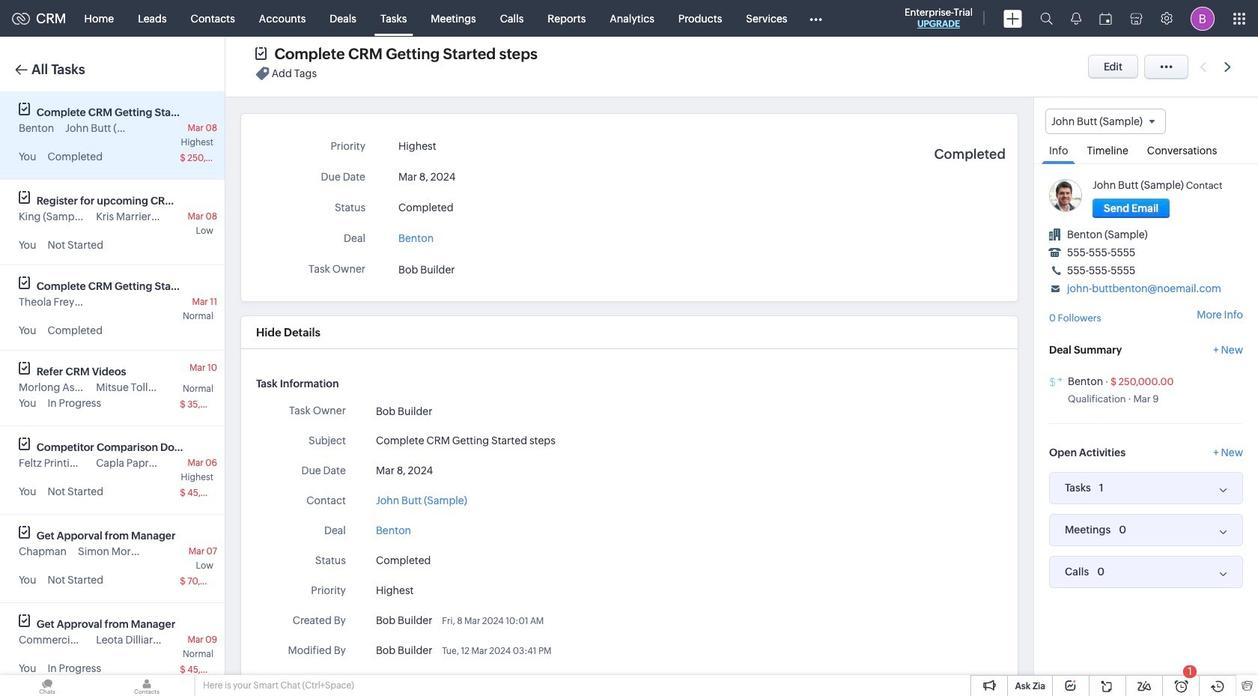 Task type: describe. For each thing, give the bounding box(es) containing it.
create menu element
[[995, 0, 1032, 36]]

previous record image
[[1200, 62, 1207, 72]]

search image
[[1041, 12, 1053, 25]]

search element
[[1032, 0, 1062, 37]]

signals element
[[1062, 0, 1091, 37]]

profile element
[[1182, 0, 1224, 36]]

calendar image
[[1100, 12, 1113, 24]]



Task type: vqa. For each thing, say whether or not it's contained in the screenshot.
Miller corresponding to Modified By
no



Task type: locate. For each thing, give the bounding box(es) containing it.
logo image
[[12, 12, 30, 24]]

chats image
[[0, 675, 94, 696]]

None button
[[1093, 199, 1171, 218]]

signals image
[[1071, 12, 1082, 25]]

contacts image
[[100, 675, 194, 696]]

Other Modules field
[[800, 6, 832, 30]]

None field
[[1046, 109, 1166, 134]]

next record image
[[1225, 62, 1235, 72]]

profile image
[[1191, 6, 1215, 30]]

create menu image
[[1004, 9, 1023, 27]]



